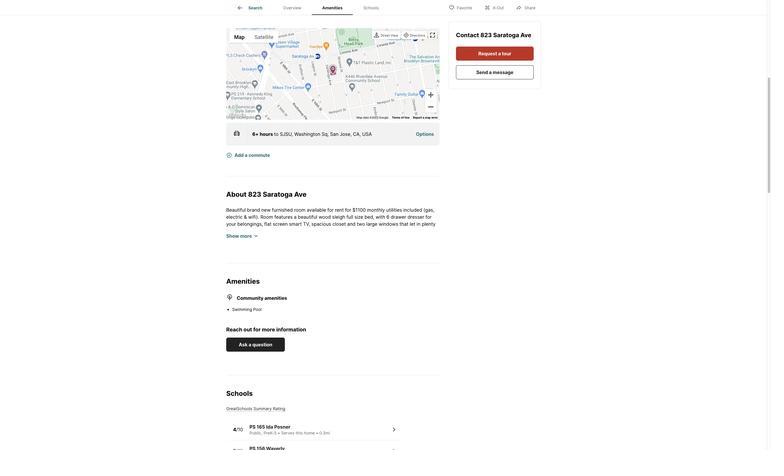 Task type: locate. For each thing, give the bounding box(es) containing it.
the up recent
[[414, 313, 421, 319]]

steps up long
[[369, 299, 381, 305]]

8.
[[406, 355, 411, 361]]

1 horizontal spatial apartment
[[406, 243, 429, 248]]

0 horizontal spatial saratoga
[[226, 264, 247, 270]]

823 right about at the top
[[248, 191, 261, 199]]

0 vertical spatial your
[[226, 221, 236, 227]]

in up management,
[[358, 243, 362, 248]]

term
[[352, 334, 362, 340]]

favorite
[[457, 5, 473, 10]]

0 horizontal spatial off
[[363, 313, 369, 319]]

favorite button
[[444, 1, 478, 13]]

error
[[432, 116, 438, 119]]

to left sjsu,
[[274, 131, 279, 137]]

1 vertical spatial neighborhood
[[333, 278, 364, 284]]

tab list
[[226, 0, 394, 15]]

kids;
[[410, 348, 420, 354]]

and down the basketball
[[321, 299, 330, 305]]

new
[[408, 334, 418, 340], [243, 341, 253, 347]]

question
[[253, 342, 273, 348]]

are down the "closet"
[[332, 228, 339, 234]]

• down the posner
[[278, 431, 280, 436]]

0 horizontal spatial other
[[239, 313, 250, 319]]

hours right 6+
[[260, 131, 273, 137]]

matt
[[349, 299, 359, 305]]

2 horizontal spatial the
[[362, 257, 370, 262]]

manhattan.
[[289, 271, 314, 277]]

823 for contact
[[481, 32, 492, 39]]

individuals,
[[309, 306, 334, 312]]

hours up different
[[383, 306, 395, 312]]

room up beautiful
[[294, 207, 306, 213]]

2 horizontal spatial saratoga
[[494, 32, 520, 39]]

0 horizontal spatial just
[[251, 285, 259, 291]]

request a tour
[[479, 51, 512, 57]]

ida
[[266, 425, 273, 431]]

0 horizontal spatial the
[[263, 243, 271, 248]]

available
[[307, 207, 326, 213]]

add a commute
[[235, 153, 270, 158]]

as
[[226, 278, 232, 284]]

1 vertical spatial brand
[[229, 341, 242, 347]]

are up the works at the left bottom of the page
[[360, 299, 367, 305]]

1 horizontal spatial map
[[357, 116, 363, 119]]

bi- down 12
[[320, 341, 326, 347]]

0 vertical spatial rent
[[335, 207, 344, 213]]

1 horizontal spatial personal
[[379, 341, 398, 347]]

1 horizontal spatial home
[[317, 355, 329, 361]]

also
[[323, 271, 332, 277]]

and left bed. on the left bottom of the page
[[265, 235, 273, 241]]

from down pool.
[[395, 299, 405, 305]]

community amenities
[[237, 296, 287, 301]]

823 up request
[[481, 32, 492, 39]]

0 horizontal spatial apartment
[[226, 320, 250, 326]]

bring down "throughout."
[[304, 355, 315, 361]]

to down information
[[285, 334, 289, 340]]

menu bar
[[229, 31, 279, 43]]

0 horizontal spatial &
[[244, 214, 247, 220]]

ave down share 'button'
[[521, 32, 532, 39]]

1 vertical spatial ave
[[294, 191, 307, 199]]

1 horizontal spatial your
[[396, 235, 406, 241]]

1 • from the left
[[278, 431, 280, 436]]

size
[[355, 214, 364, 220], [390, 292, 399, 298]]

during
[[251, 228, 265, 234]]

requests
[[266, 257, 285, 262]]

this
[[286, 235, 295, 241]]

30
[[257, 271, 263, 277], [343, 348, 349, 354]]

0 horizontal spatial more
[[240, 233, 252, 239]]

0 horizontal spatial personal
[[279, 341, 298, 347]]

1 horizontal spatial bi-
[[320, 341, 326, 347]]

steps down "conveniently"
[[310, 264, 322, 270]]

more
[[240, 233, 252, 239], [262, 327, 275, 333]]

pets
[[393, 348, 403, 354]]

tab list containing search
[[226, 0, 394, 15]]

30 down avenue
[[257, 271, 263, 277]]

brand down large
[[366, 228, 379, 234]]

utilities
[[387, 207, 402, 213]]

pillows
[[249, 235, 264, 241]]

long
[[372, 306, 381, 312]]

- right the id
[[407, 320, 409, 326]]

swimming pool
[[232, 307, 262, 312]]

clothes
[[407, 235, 424, 241]]

train
[[270, 264, 280, 270], [357, 264, 367, 270]]

mattress,
[[226, 235, 247, 241]]

train up buses
[[357, 264, 367, 270]]

1 vertical spatial schools
[[226, 390, 253, 398]]

to up b60
[[283, 271, 287, 277]]

0 horizontal spatial $1100
[[247, 334, 261, 340]]

completely down two
[[341, 228, 365, 234]]

1 horizontal spatial are
[[332, 228, 339, 234]]

3 right the id
[[409, 320, 412, 326]]

0 vertical spatial hours
[[260, 131, 273, 137]]

0 vertical spatial bi-
[[256, 250, 263, 255]]

brand up wifi). at the left top of page
[[247, 207, 260, 213]]

2 vertical spatial saratoga
[[226, 264, 247, 270]]

0 vertical spatial new
[[408, 334, 418, 340]]

$1100 up amenities:
[[373, 327, 386, 333]]

0 vertical spatial brand
[[393, 334, 406, 340]]

$1100 up full
[[353, 207, 366, 213]]

housekeeping
[[343, 341, 375, 347]]

5 inside ps 165 ida posner public, prek-5 • serves this home • 0.3mi
[[274, 431, 277, 436]]

month down application
[[323, 334, 338, 340]]

0 horizontal spatial month
[[323, 334, 338, 340]]

move- up the 'by'
[[340, 235, 354, 241]]

supermarkets,
[[226, 299, 259, 305]]

a up building.
[[420, 285, 423, 291]]

0 horizontal spatial away
[[324, 264, 335, 270]]

0 horizontal spatial your
[[226, 221, 236, 227]]

building
[[246, 348, 264, 354]]

which
[[302, 285, 315, 291]]

ave
[[521, 32, 532, 39], [294, 191, 307, 199]]

1 horizontal spatial schools
[[364, 5, 379, 10]]

0 horizontal spatial schools
[[226, 390, 253, 398]]

0 horizontal spatial 5
[[274, 431, 277, 436]]

with down tv
[[265, 348, 275, 354]]

id
[[401, 320, 405, 326]]

0 vertical spatial ave
[[521, 32, 532, 39]]

out
[[497, 5, 504, 10]]

0 vertical spatial are
[[332, 228, 339, 234]]

(gas,
[[424, 207, 435, 213]]

0 vertical spatial map
[[234, 34, 245, 40]]

posner
[[275, 425, 291, 431]]

0 horizontal spatial move-
[[291, 334, 305, 340]]

saratoga up furnished
[[263, 191, 293, 199]]

15
[[386, 264, 391, 270]]

0 vertical spatial schools
[[364, 5, 379, 10]]

home inside beautiful brand new furnished room available for rent for $1100 monthly utilities included (gas, electric & wifi). room features a beautiful wood sleigh full size bed, with 6 drawer dresser for your belongings, flat screen smart tv, spacious closet and two large windows that let in plenty of sunlight during the day. all items in the room are completely brand new, including the mattress, pillows and bed. this room is completely move-in ready, just bring your clothes and positive energy. the unit features a 5 bedroom 2 bathroom in a 1500 square foot apartment on the 3rd floor. bi-weekly cleaning service provided by management, personal mailbox and rent and maintenance requests can be conveniently made online. the unit is located off of the saratoga avenue 3 train stop. we are steps away from the train station, 15 minutes to downtown brooklyn and 30 minutes to manhattan. we also have many buses within the neighborhood such as the b7, b35, b15 and b60 to name a few. the neighborhood is quickly gentrifying with betsy head park just around the corner, which received a $28 million renovation and features a running track, tennis court, baseball and basketball court and an olympic size pool. supermarkets, grocery stores, restaurants and laundry matt are steps away from the building. you share the bathroom with 3 other individuals, everyone works long hours and hardly sees each other and keeps to themselves. each room is sectioned off in different parts of the apartment so a lot of privacy. ******needed to move in:******** -government id -3 recent paystubs or proof of income -completed application -first month $1100 (rent) -security deposit= $1100 ***$2200 to move-in*** 12 month lease term amenities: -brand new furniture -brand new smart tv -personal mailbox -bi-weekly housekeeping -personal kitchen cabinet - secured building with cameras throughout. must be 30 & over, no couples, pets or kids; cleanliness is a must and does not bring home the party. please accepts section 8. no pets allowed (rlne8299373)
[[317, 355, 329, 361]]

& left over,
[[350, 348, 353, 354]]

4 /10
[[233, 427, 243, 433]]

of up mattress,
[[226, 228, 231, 234]]

0 vertical spatial be
[[296, 257, 302, 262]]

0 horizontal spatial train
[[270, 264, 280, 270]]

building.
[[415, 299, 434, 305]]

& left wifi). at the left top of page
[[244, 214, 247, 220]]

b7,
[[241, 278, 248, 284]]

1 vertical spatial away
[[382, 299, 394, 305]]

for up wood
[[328, 207, 334, 213]]

off down mailbox
[[404, 257, 410, 262]]

a down ready,
[[363, 243, 366, 248]]

1 horizontal spatial new
[[408, 334, 418, 340]]

options button
[[411, 124, 440, 145]]

map inside popup button
[[234, 34, 245, 40]]

0 horizontal spatial rent
[[335, 207, 344, 213]]

ca,
[[353, 131, 361, 137]]

1 vertical spatial saratoga
[[263, 191, 293, 199]]

sunlight
[[232, 228, 250, 234]]

the
[[263, 243, 271, 248], [362, 257, 370, 262], [324, 278, 332, 284]]

let
[[410, 221, 416, 227]]

station,
[[368, 264, 384, 270]]

for up full
[[345, 207, 352, 213]]

downtown
[[417, 264, 440, 270]]

contact 823 saratoga ave
[[456, 32, 532, 39]]

day.
[[275, 228, 284, 234]]

2 • from the left
[[316, 431, 319, 436]]

1 horizontal spatial saratoga
[[263, 191, 293, 199]]

features up pool.
[[401, 285, 419, 291]]

0 vertical spatial more
[[240, 233, 252, 239]]

the up "weekly"
[[263, 243, 271, 248]]

away down the olympic
[[382, 299, 394, 305]]

1 vertical spatial apartment
[[226, 320, 250, 326]]

report a map error
[[413, 116, 438, 119]]

size left pool.
[[390, 292, 399, 298]]

track,
[[244, 292, 257, 298]]

1 horizontal spatial neighborhood
[[397, 271, 428, 277]]

saratoga for contact 823 saratoga ave
[[494, 32, 520, 39]]

1 vertical spatial hours
[[383, 306, 395, 312]]

from
[[337, 264, 347, 270], [395, 299, 405, 305]]

1 horizontal spatial 5
[[306, 243, 309, 248]]

home inside ps 165 ida posner public, prek-5 • serves this home • 0.3mi
[[304, 431, 315, 436]]

0 vertical spatial month
[[358, 327, 372, 333]]

1 horizontal spatial be
[[336, 348, 341, 354]]

2 horizontal spatial are
[[360, 299, 367, 305]]

0 horizontal spatial or
[[248, 327, 253, 333]]

to
[[274, 131, 279, 137], [411, 264, 415, 270], [283, 271, 287, 277], [290, 278, 294, 284], [276, 313, 280, 319], [326, 320, 330, 326], [285, 334, 289, 340]]

•
[[278, 431, 280, 436], [316, 431, 319, 436]]

0 horizontal spatial completely
[[314, 235, 338, 241]]

wood
[[319, 214, 331, 220]]

1 horizontal spatial steps
[[369, 299, 381, 305]]

greatschools summary rating
[[226, 407, 286, 412]]

for
[[328, 207, 334, 213], [345, 207, 352, 213], [426, 214, 432, 220], [254, 327, 261, 333]]

personal
[[279, 341, 298, 347], [379, 341, 398, 347]]

weekly
[[263, 250, 278, 255]]

search
[[249, 5, 263, 10]]

1 horizontal spatial from
[[395, 299, 405, 305]]

completely up bedroom
[[314, 235, 338, 241]]

steps
[[310, 264, 322, 270], [369, 299, 381, 305]]

privacy.
[[274, 320, 291, 326]]

reach out for more information
[[226, 327, 307, 333]]

other down restaurants
[[296, 306, 308, 312]]

running
[[226, 292, 243, 298]]

a down building
[[257, 355, 260, 361]]

1 vertical spatial 30
[[343, 348, 349, 354]]

community
[[237, 296, 264, 301]]

off
[[404, 257, 410, 262], [363, 313, 369, 319]]

1 train from the left
[[270, 264, 280, 270]]

30 up party.
[[343, 348, 349, 354]]

just down "b35,"
[[251, 285, 259, 291]]

5 inside beautiful brand new furnished room available for rent for $1100 monthly utilities included (gas, electric & wifi). room features a beautiful wood sleigh full size bed, with 6 drawer dresser for your belongings, flat screen smart tv, spacious closet and two large windows that let in plenty of sunlight during the day. all items in the room are completely brand new, including the mattress, pillows and bed. this room is completely move-in ready, just bring your clothes and positive energy. the unit features a 5 bedroom 2 bathroom in a 1500 square foot apartment on the 3rd floor. bi-weekly cleaning service provided by management, personal mailbox and rent and maintenance requests can be conveniently made online. the unit is located off of the saratoga avenue 3 train stop. we are steps away from the train station, 15 minutes to downtown brooklyn and 30 minutes to manhattan. we also have many buses within the neighborhood such as the b7, b35, b15 and b60 to name a few. the neighborhood is quickly gentrifying with betsy head park just around the corner, which received a $28 million renovation and features a running track, tennis court, baseball and basketball court and an olympic size pool. supermarkets, grocery stores, restaurants and laundry matt are steps away from the building. you share the bathroom with 3 other individuals, everyone works long hours and hardly sees each other and keeps to themselves. each room is sectioned off in different parts of the apartment so a lot of privacy. ******needed to move in:******** -government id -3 recent paystubs or proof of income -completed application -first month $1100 (rent) -security deposit= $1100 ***$2200 to move-in*** 12 month lease term amenities: -brand new furniture -brand new smart tv -personal mailbox -bi-weekly housekeeping -personal kitchen cabinet - secured building with cameras throughout. must be 30 & over, no couples, pets or kids; cleanliness is a must and does not bring home the party. please accepts section 8. no pets allowed (rlne8299373)
[[306, 243, 309, 248]]

0 vertical spatial or
[[248, 327, 253, 333]]

we up manhattan.
[[293, 264, 300, 270]]

1 horizontal spatial minutes
[[392, 264, 410, 270]]

165
[[257, 425, 265, 431]]

1 horizontal spatial or
[[404, 348, 409, 354]]

amenities
[[323, 5, 343, 10], [226, 278, 260, 286]]

map for map
[[234, 34, 245, 40]]

report
[[413, 116, 422, 119]]

0 horizontal spatial •
[[278, 431, 280, 436]]

of
[[401, 116, 404, 119], [226, 228, 231, 234], [412, 257, 416, 262], [408, 313, 413, 319], [268, 320, 273, 326], [267, 327, 272, 333]]

spacious
[[312, 221, 331, 227]]

secured
[[226, 348, 245, 354]]

be right the can on the bottom left
[[296, 257, 302, 262]]

1 vertical spatial your
[[396, 235, 406, 241]]

of up ***$2200
[[267, 327, 272, 333]]

schools inside schools tab
[[364, 5, 379, 10]]

0 horizontal spatial brand
[[229, 341, 242, 347]]

new down the security
[[408, 334, 418, 340]]

neighborhood up gentrifying
[[397, 271, 428, 277]]

1 horizontal spatial bring
[[384, 235, 395, 241]]

lot
[[261, 320, 267, 326]]

$1100 up ask a question
[[247, 334, 261, 340]]

with left betsy on the bottom right
[[413, 278, 422, 284]]

1 horizontal spatial hours
[[383, 306, 395, 312]]

home right the this
[[304, 431, 315, 436]]

unit
[[273, 243, 281, 248], [372, 257, 380, 262]]

2 train from the left
[[357, 264, 367, 270]]

amenities inside tab
[[323, 5, 343, 10]]

from up have
[[337, 264, 347, 270]]

show
[[226, 233, 239, 239]]

0 vertical spatial unit
[[273, 243, 281, 248]]

in left ready,
[[354, 235, 358, 241]]

1 vertical spatial amenities
[[226, 278, 260, 286]]

unit up station,
[[372, 257, 380, 262]]

1 vertical spatial month
[[323, 334, 338, 340]]

saratoga for about 823 saratoga ave
[[263, 191, 293, 199]]

0 vertical spatial amenities
[[323, 5, 343, 10]]

you
[[226, 306, 235, 312]]

0 horizontal spatial ave
[[294, 191, 307, 199]]

is down buses
[[366, 278, 369, 284]]

features down 'this'
[[282, 243, 301, 248]]

1 horizontal spatial other
[[296, 306, 308, 312]]

1 horizontal spatial 3
[[292, 306, 295, 312]]

0 vertical spatial from
[[337, 264, 347, 270]]

map left satellite 'popup button'
[[234, 34, 245, 40]]

1 vertical spatial rent
[[425, 250, 433, 255]]

on
[[431, 243, 436, 248]]

0 horizontal spatial 823
[[248, 191, 261, 199]]

room down spacious
[[320, 228, 331, 234]]

1 vertical spatial move-
[[291, 334, 305, 340]]

share button
[[512, 1, 541, 13]]

- down amenities:
[[376, 341, 379, 347]]

0 vertical spatial apartment
[[406, 243, 429, 248]]

map left 'data'
[[357, 116, 363, 119]]

823 for about
[[248, 191, 261, 199]]

month up term
[[358, 327, 372, 333]]

tv,
[[303, 221, 310, 227]]

map region
[[168, 13, 469, 163]]

1 horizontal spatial •
[[316, 431, 319, 436]]

6+
[[253, 131, 259, 137]]

minutes up b15
[[264, 271, 282, 277]]

1 horizontal spatial rent
[[425, 250, 433, 255]]



Task type: describe. For each thing, give the bounding box(es) containing it.
proof
[[254, 327, 266, 333]]

betsy
[[424, 278, 436, 284]]

works
[[357, 306, 370, 312]]

in***
[[305, 334, 316, 340]]

with left 6
[[376, 214, 386, 220]]

0 horizontal spatial from
[[337, 264, 347, 270]]

(rent)
[[388, 327, 400, 333]]

1 horizontal spatial month
[[358, 327, 372, 333]]

a right "so"
[[257, 320, 260, 326]]

is up move
[[334, 313, 338, 319]]

amenities
[[265, 296, 287, 301]]

and down which
[[307, 292, 316, 298]]

floor.
[[244, 250, 255, 255]]

of down mailbox
[[412, 257, 416, 262]]

tennis
[[258, 292, 272, 298]]

in down tv,
[[306, 228, 310, 234]]

renovation
[[366, 285, 390, 291]]

saratoga inside beautiful brand new furnished room available for rent for $1100 monthly utilities included (gas, electric & wifi). room features a beautiful wood sleigh full size bed, with 6 drawer dresser for your belongings, flat screen smart tv, spacious closet and two large windows that let in plenty of sunlight during the day. all items in the room are completely brand new, including the mattress, pillows and bed. this room is completely move-in ready, just bring your clothes and positive energy. the unit features a 5 bedroom 2 bathroom in a 1500 square foot apartment on the 3rd floor. bi-weekly cleaning service provided by management, personal mailbox and rent and maintenance requests can be conveniently made online. the unit is located off of the saratoga avenue 3 train stop. we are steps away from the train station, 15 minutes to downtown brooklyn and 30 minutes to manhattan. we also have many buses within the neighborhood such as the b7, b35, b15 and b60 to name a few. the neighborhood is quickly gentrifying with betsy head park just around the corner, which received a $28 million renovation and features a running track, tennis court, baseball and basketball court and an olympic size pool. supermarkets, grocery stores, restaurants and laundry matt are steps away from the building. you share the bathroom with 3 other individuals, everyone works long hours and hardly sees each other and keeps to themselves. each room is sectioned off in different parts of the apartment so a lot of privacy. ******needed to move in:******** -government id -3 recent paystubs or proof of income -completed application -first month $1100 (rent) -security deposit= $1100 ***$2200 to move-in*** 12 month lease term amenities: -brand new furniture -brand new smart tv -personal mailbox -bi-weekly housekeeping -personal kitchen cabinet - secured building with cameras throughout. must be 30 & over, no couples, pets or kids; cleanliness is a must and does not bring home the party. please accepts section 8. no pets allowed (rlne8299373)
[[226, 264, 247, 270]]

ps 165 ida posner public, prek-5 • serves this home • 0.3mi
[[250, 425, 330, 436]]

0 horizontal spatial be
[[296, 257, 302, 262]]

1 vertical spatial bi-
[[320, 341, 326, 347]]

of right the lot
[[268, 320, 273, 326]]

1 vertical spatial 3
[[292, 306, 295, 312]]

and right mailbox
[[415, 250, 423, 255]]

2 vertical spatial features
[[401, 285, 419, 291]]

show more
[[226, 233, 252, 239]]

for down "so"
[[254, 327, 261, 333]]

furniture
[[419, 334, 439, 340]]

san
[[330, 131, 339, 137]]

the up the downtown
[[417, 257, 425, 262]]

1 vertical spatial steps
[[369, 299, 381, 305]]

0 horizontal spatial neighborhood
[[333, 278, 364, 284]]

0 vertical spatial $1100
[[353, 207, 366, 213]]

all
[[286, 228, 291, 234]]

party.
[[339, 355, 352, 361]]

0 horizontal spatial new
[[243, 341, 253, 347]]

room down the individuals,
[[322, 313, 333, 319]]

with down stores,
[[281, 306, 290, 312]]

a left $28
[[337, 285, 340, 291]]

x-out button
[[480, 1, 509, 13]]

0 horizontal spatial minutes
[[264, 271, 282, 277]]

rating
[[273, 407, 286, 412]]

b35,
[[249, 278, 259, 284]]

out
[[244, 327, 252, 333]]

that
[[400, 221, 409, 227]]

1 vertical spatial completely
[[314, 235, 338, 241]]

ave for contact 823 saratoga ave
[[521, 32, 532, 39]]

schools tab
[[353, 1, 390, 15]]

2 horizontal spatial 3
[[409, 320, 412, 326]]

plenty
[[422, 221, 436, 227]]

bed,
[[365, 214, 375, 220]]

1500
[[367, 243, 378, 248]]

1 horizontal spatial move-
[[340, 235, 354, 241]]

few.
[[313, 278, 322, 284]]

1 vertical spatial $1100
[[373, 327, 386, 333]]

0 horizontal spatial bi-
[[256, 250, 263, 255]]

2 personal from the left
[[379, 341, 398, 347]]

a right ask
[[249, 342, 252, 348]]

- down the id
[[401, 327, 403, 333]]

view
[[391, 33, 399, 38]]

0 horizontal spatial size
[[355, 214, 364, 220]]

street view
[[381, 33, 399, 38]]

- right tv
[[277, 341, 279, 347]]

1 horizontal spatial away
[[382, 299, 394, 305]]

summary
[[254, 407, 272, 412]]

- right in:********
[[370, 320, 372, 326]]

1 horizontal spatial we
[[315, 271, 322, 277]]

electric
[[226, 214, 243, 220]]

0 horizontal spatial 3
[[265, 264, 268, 270]]

included
[[404, 207, 423, 213]]

the down flat
[[267, 228, 274, 234]]

ave for about 823 saratoga ave
[[294, 191, 307, 199]]

ready,
[[359, 235, 373, 241]]

0 vertical spatial features
[[275, 214, 293, 220]]

weekly
[[326, 341, 342, 347]]

application
[[318, 327, 343, 333]]

1 vertical spatial the
[[362, 257, 370, 262]]

the down positive
[[226, 250, 234, 255]]

management,
[[344, 250, 375, 255]]

2 vertical spatial are
[[360, 299, 367, 305]]

ps
[[250, 425, 256, 431]]

b15
[[261, 278, 269, 284]]

- up secured
[[226, 341, 229, 347]]

jose,
[[340, 131, 352, 137]]

google image
[[228, 112, 247, 120]]

not
[[295, 355, 303, 361]]

0 horizontal spatial hours
[[260, 131, 273, 137]]

1 vertical spatial features
[[282, 243, 301, 248]]

throughout.
[[296, 348, 322, 354]]

and down full
[[348, 221, 356, 227]]

1 vertical spatial unit
[[372, 257, 380, 262]]

in down long
[[370, 313, 374, 319]]

request a tour button
[[456, 47, 534, 61]]

3rd
[[235, 250, 243, 255]]

0 vertical spatial off
[[404, 257, 410, 262]]

terms of use link
[[392, 116, 410, 119]]

1 vertical spatial brand
[[366, 228, 379, 234]]

0.3mi
[[320, 431, 330, 436]]

12
[[317, 334, 322, 340]]

including
[[392, 228, 412, 234]]

1 horizontal spatial just
[[374, 235, 382, 241]]

recent
[[413, 320, 427, 326]]

deposit=
[[226, 334, 246, 340]]

- up the lease at the left of the page
[[344, 327, 347, 333]]

parts
[[395, 313, 407, 319]]

and up "on"
[[425, 235, 433, 241]]

the down spacious
[[311, 228, 318, 234]]

menu bar containing map
[[229, 31, 279, 43]]

the down must
[[330, 355, 338, 361]]

0 vertical spatial we
[[293, 264, 300, 270]]

0 horizontal spatial amenities
[[226, 278, 260, 286]]

1 vertical spatial bring
[[304, 355, 315, 361]]

located
[[386, 257, 403, 262]]

1 horizontal spatial completely
[[341, 228, 365, 234]]

search link
[[237, 4, 263, 11]]

an
[[364, 292, 369, 298]]

and up parts
[[396, 306, 405, 312]]

0 horizontal spatial steps
[[310, 264, 322, 270]]

0 vertical spatial bring
[[384, 235, 395, 241]]

bedroom
[[310, 243, 330, 248]]

1 horizontal spatial 30
[[343, 348, 349, 354]]

drawer
[[391, 214, 407, 220]]

and down cameras
[[273, 355, 282, 361]]

2 vertical spatial $1100
[[247, 334, 261, 340]]

1 vertical spatial &
[[350, 348, 353, 354]]

security
[[403, 327, 422, 333]]

a left map
[[423, 116, 425, 119]]

1 horizontal spatial more
[[262, 327, 275, 333]]

- down (rent)
[[391, 334, 393, 340]]

does
[[283, 355, 294, 361]]

1 vertical spatial size
[[390, 292, 399, 298]]

and up around
[[270, 278, 278, 284]]

many
[[346, 271, 358, 277]]

is down personal
[[381, 257, 385, 262]]

lease
[[339, 334, 351, 340]]

for up plenty
[[426, 214, 432, 220]]

- down furniture
[[436, 341, 438, 347]]

to left the downtown
[[411, 264, 415, 270]]

the down 15
[[388, 271, 395, 277]]

the down brooklyn
[[233, 278, 240, 284]]

ask a question button
[[226, 338, 285, 352]]

4
[[233, 427, 236, 433]]

the up clothes at the bottom of page
[[413, 228, 421, 234]]

to up privacy.
[[276, 313, 280, 319]]

park
[[240, 285, 249, 291]]

a left few.
[[309, 278, 312, 284]]

of left use
[[401, 116, 404, 119]]

a up service
[[302, 243, 305, 248]]

and down gentrifying
[[391, 285, 400, 291]]

the down community
[[250, 306, 257, 312]]

cleaning
[[280, 250, 298, 255]]

a right add
[[245, 153, 248, 158]]

smart
[[254, 341, 268, 347]]

1 personal from the left
[[279, 341, 298, 347]]

and up "b35,"
[[247, 271, 255, 277]]

/10
[[236, 427, 243, 433]]

map
[[425, 116, 431, 119]]

full
[[347, 214, 354, 220]]

to up corner,
[[290, 278, 294, 284]]

map for map data ©2023 google
[[357, 116, 363, 119]]

sjsu,
[[280, 131, 293, 137]]

0 vertical spatial minutes
[[392, 264, 410, 270]]

pets
[[420, 355, 429, 361]]

add a commute button
[[226, 149, 280, 162]]

0 vertical spatial away
[[324, 264, 335, 270]]

overview tab
[[273, 1, 312, 15]]

no
[[366, 348, 372, 354]]

more inside dropdown button
[[240, 233, 252, 239]]

and down million
[[354, 292, 363, 298]]

a up smart
[[294, 214, 297, 220]]

options
[[416, 131, 434, 137]]

2 vertical spatial the
[[324, 278, 332, 284]]

terms
[[392, 116, 401, 119]]

0 horizontal spatial brand
[[247, 207, 260, 213]]

swimming
[[232, 307, 252, 312]]

hours inside beautiful brand new furnished room available for rent for $1100 monthly utilities included (gas, electric & wifi). room features a beautiful wood sleigh full size bed, with 6 drawer dresser for your belongings, flat screen smart tv, spacious closet and two large windows that let in plenty of sunlight during the day. all items in the room are completely brand new, including the mattress, pillows and bed. this room is completely move-in ready, just bring your clothes and positive energy. the unit features a 5 bedroom 2 bathroom in a 1500 square foot apartment on the 3rd floor. bi-weekly cleaning service provided by management, personal mailbox and rent and maintenance requests can be conveniently made online. the unit is located off of the saratoga avenue 3 train stop. we are steps away from the train station, 15 minutes to downtown brooklyn and 30 minutes to manhattan. we also have many buses within the neighborhood such as the b7, b35, b15 and b60 to name a few. the neighborhood is quickly gentrifying with betsy head park just around the corner, which received a $28 million renovation and features a running track, tennis court, baseball and basketball court and an olympic size pool. supermarkets, grocery stores, restaurants and laundry matt are steps away from the building. you share the bathroom with 3 other individuals, everyone works long hours and hardly sees each other and keeps to themselves. each room is sectioned off in different parts of the apartment so a lot of privacy. ******needed to move in:******** -government id -3 recent paystubs or proof of income -completed application -first month $1100 (rent) -security deposit= $1100 ***$2200 to move-in*** 12 month lease term amenities: -brand new furniture -brand new smart tv -personal mailbox -bi-weekly housekeeping -personal kitchen cabinet - secured building with cameras throughout. must be 30 & over, no couples, pets or kids; cleanliness is a must and does not bring home the party. please accepts section 8. no pets allowed (rlne8299373)
[[383, 306, 395, 312]]

to up application
[[326, 320, 330, 326]]

$28
[[341, 285, 350, 291]]

- down 12
[[318, 341, 320, 347]]

1 horizontal spatial bathroom
[[335, 243, 357, 248]]

amenities tab
[[312, 1, 353, 15]]

x-
[[493, 5, 497, 10]]

the up hardly
[[407, 299, 414, 305]]

about 823 saratoga ave
[[226, 191, 307, 199]]

is down building
[[252, 355, 256, 361]]

the up court, at the bottom left
[[277, 285, 284, 291]]

1 vertical spatial bathroom
[[258, 306, 280, 312]]

must
[[323, 348, 334, 354]]

stop.
[[281, 264, 292, 270]]

the up many
[[348, 264, 355, 270]]

a left tour
[[499, 51, 501, 57]]

in right let
[[417, 221, 421, 227]]

of down hardly
[[408, 313, 413, 319]]

a right 'send'
[[490, 70, 492, 75]]

name
[[296, 278, 308, 284]]

- right income
[[291, 327, 293, 333]]

tour
[[502, 51, 512, 57]]

and down pool
[[252, 313, 260, 319]]

0 horizontal spatial unit
[[273, 243, 281, 248]]

baseball
[[288, 292, 306, 298]]

prek-
[[264, 431, 274, 436]]

and down positive
[[226, 257, 235, 262]]

directions button
[[402, 32, 427, 40]]

new,
[[381, 228, 391, 234]]

room down items
[[297, 235, 308, 241]]

is up bedroom
[[309, 235, 313, 241]]

1 vertical spatial are
[[302, 264, 309, 270]]

1 vertical spatial off
[[363, 313, 369, 319]]

mailbox
[[397, 250, 414, 255]]

please
[[353, 355, 368, 361]]

restaurants
[[295, 299, 320, 305]]

0 vertical spatial 30
[[257, 271, 263, 277]]

items
[[292, 228, 304, 234]]



Task type: vqa. For each thing, say whether or not it's contained in the screenshot.
the Homes similar to 9086 Mayfair Pointe Dr are listed between $489K to $2M at an average of $285 per square foot.
no



